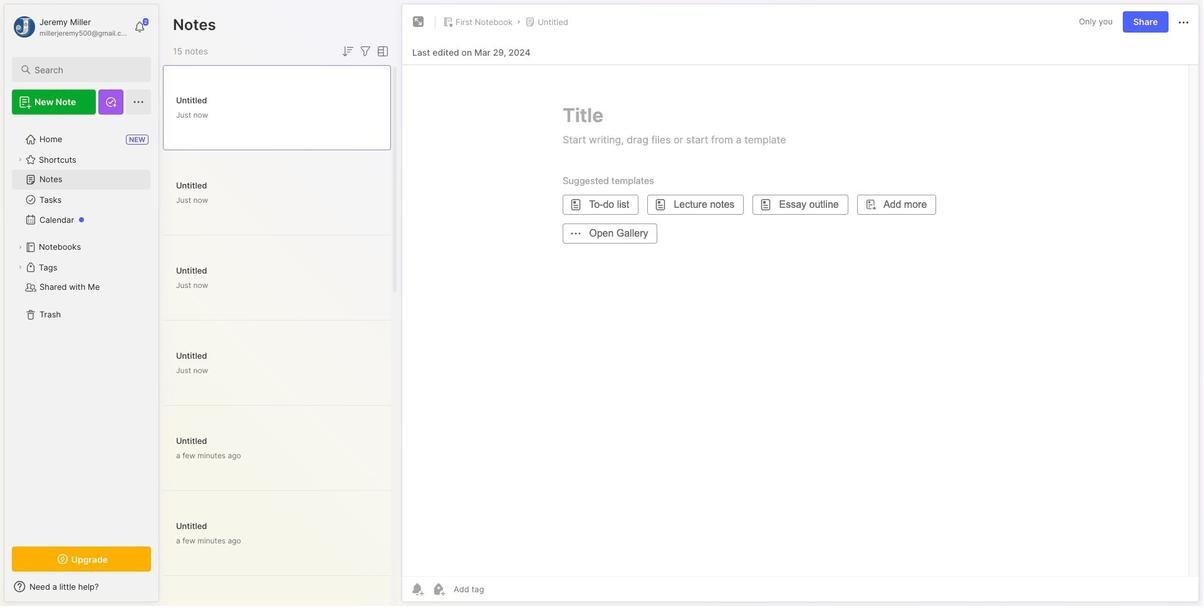 Task type: locate. For each thing, give the bounding box(es) containing it.
Add filters field
[[358, 44, 373, 59]]

click to collapse image
[[158, 583, 168, 598]]

expand notebooks image
[[16, 244, 24, 251]]

More actions field
[[1176, 14, 1191, 30]]

add filters image
[[358, 44, 373, 59]]

add tag image
[[431, 582, 446, 597]]

None search field
[[34, 62, 140, 77]]

none search field inside main element
[[34, 62, 140, 77]]

WHAT'S NEW field
[[4, 577, 159, 597]]

add a reminder image
[[410, 582, 425, 597]]

Add tag field
[[452, 584, 547, 595]]

Search text field
[[34, 64, 140, 76]]

Sort options field
[[340, 44, 355, 59]]

tree
[[4, 122, 159, 536]]

expand tags image
[[16, 264, 24, 271]]

note window element
[[402, 4, 1199, 606]]

View options field
[[373, 44, 390, 59]]



Task type: vqa. For each thing, say whether or not it's contained in the screenshot.
a2, tag 2
no



Task type: describe. For each thing, give the bounding box(es) containing it.
main element
[[0, 0, 163, 607]]

more actions image
[[1176, 15, 1191, 30]]

tree inside main element
[[4, 122, 159, 536]]

Note Editor text field
[[402, 65, 1199, 576]]

expand note image
[[411, 14, 426, 29]]

Account field
[[12, 14, 128, 39]]



